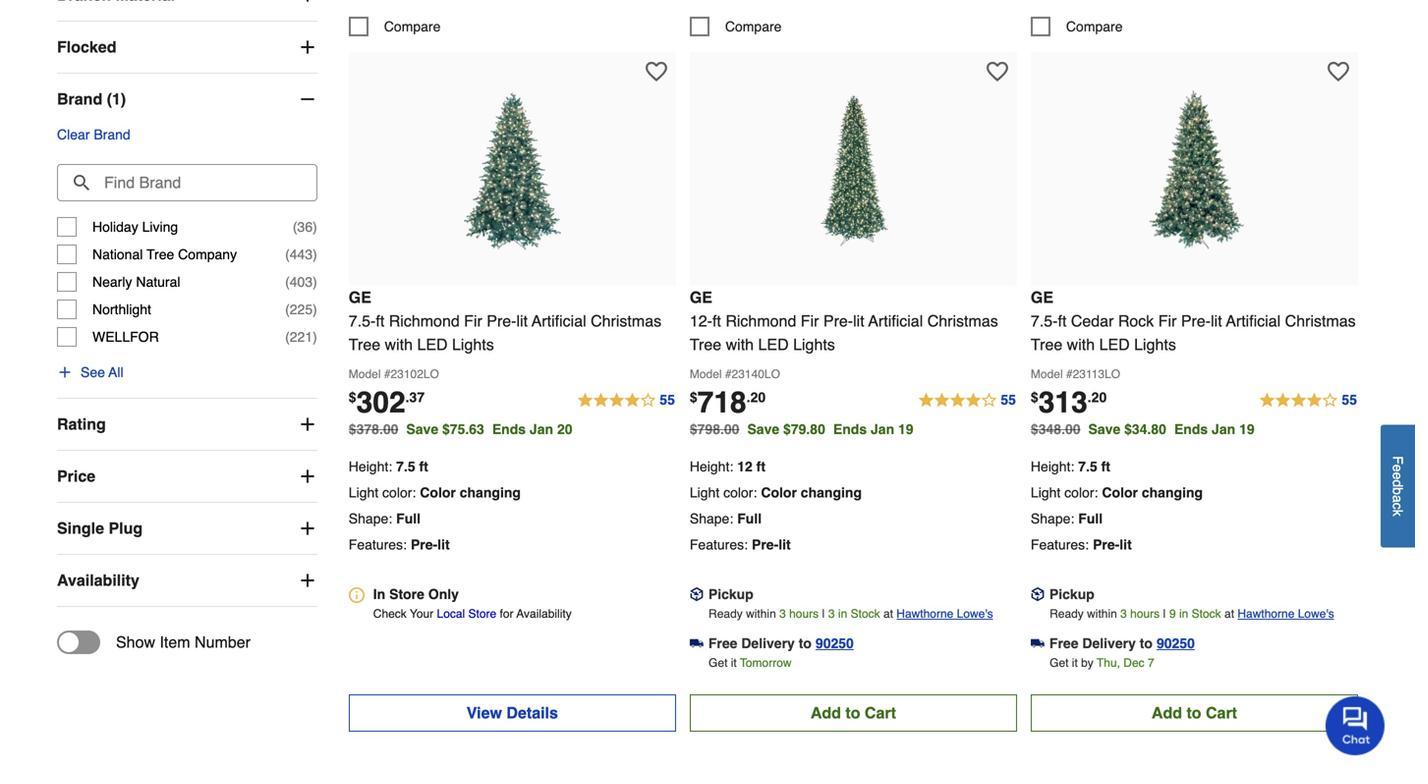 Task type: locate. For each thing, give the bounding box(es) containing it.
# for ge 12-ft richmond fir pre-lit artificial christmas tree with led lights
[[725, 368, 732, 381]]

color: down '12'
[[724, 485, 757, 501]]

1 horizontal spatial plus image
[[298, 519, 317, 539]]

get left tomorrow
[[709, 657, 728, 670]]

tree down 12- on the top
[[690, 336, 722, 354]]

hours up tomorrow
[[789, 607, 819, 621]]

718
[[698, 386, 747, 420]]

2 55 from the left
[[1001, 392, 1016, 408]]

2 ends jan 19 element from the left
[[1175, 422, 1263, 437]]

0 horizontal spatial 4 stars image
[[576, 389, 676, 413]]

jan for 313
[[1212, 422, 1236, 437]]

ft inside ge 7.5-ft richmond fir pre-lit artificial christmas tree with led lights
[[376, 312, 385, 330]]

ft inside ge 7.5-ft cedar rock fir pre-lit artificial christmas tree with led lights
[[1058, 312, 1067, 330]]

f
[[1390, 456, 1406, 465]]

2 led from the left
[[758, 336, 789, 354]]

ends for 302
[[492, 422, 526, 437]]

$ up $378.00 on the left bottom of the page
[[349, 390, 356, 405]]

features: pre-lit
[[349, 537, 450, 553], [690, 537, 791, 553], [1031, 537, 1132, 553]]

jan left 20
[[530, 422, 553, 437]]

color: down $378.00 on the left bottom of the page
[[382, 485, 416, 501]]

2 color from the left
[[761, 485, 797, 501]]

2 add from the left
[[1152, 704, 1183, 722]]

$ for 302
[[349, 390, 356, 405]]

with for 7.5-
[[385, 336, 413, 354]]

2 horizontal spatial 55
[[1342, 392, 1358, 408]]

0 horizontal spatial delivery
[[742, 636, 795, 652]]

fir inside ge 7.5-ft cedar rock fir pre-lit artificial christmas tree with led lights
[[1159, 312, 1177, 330]]

1 horizontal spatial 7.5
[[1079, 459, 1098, 475]]

0 horizontal spatial save
[[406, 422, 439, 437]]

1 horizontal spatial ge
[[690, 288, 713, 307]]

) down the 36
[[313, 247, 317, 263]]

flocked button
[[57, 22, 317, 73]]

1 horizontal spatial 90250 button
[[1157, 634, 1195, 654]]

clear brand
[[57, 127, 130, 143]]

free up get it by thu, dec 7
[[1050, 636, 1079, 652]]

lights up '$79.80'
[[793, 336, 835, 354]]

1 horizontal spatial ends jan 19 element
[[1175, 422, 1263, 437]]

90250 button
[[816, 634, 854, 654], [1157, 634, 1195, 654]]

plus image inside availability button
[[298, 571, 317, 591]]

1 horizontal spatial changing
[[801, 485, 862, 501]]

$798.00
[[690, 422, 740, 437]]

0 horizontal spatial color
[[420, 485, 456, 501]]

#
[[384, 368, 391, 381], [725, 368, 732, 381], [1067, 368, 1073, 381]]

ge up 12- on the top
[[690, 288, 713, 307]]

1 horizontal spatial save
[[748, 422, 780, 437]]

2 pickup from the left
[[1050, 587, 1095, 602]]

55 button for 313
[[1259, 389, 1359, 413]]

tree inside ge 7.5-ft richmond fir pre-lit artificial christmas tree with led lights
[[349, 336, 381, 354]]

ft up model # 23102lo
[[376, 312, 385, 330]]

tree up model # 23102lo
[[349, 336, 381, 354]]

1 horizontal spatial lights
[[793, 336, 835, 354]]

2 height: 7.5 ft from the left
[[1031, 459, 1111, 475]]

1 free from the left
[[709, 636, 738, 652]]

brand down (1) on the left of page
[[94, 127, 130, 143]]

90250 button for 3
[[816, 634, 854, 654]]

$ inside $ 313 .20
[[1031, 390, 1039, 405]]

price button
[[57, 451, 317, 502]]

free delivery to 90250 up dec
[[1050, 636, 1195, 652]]

2 hours from the left
[[1131, 607, 1160, 621]]

5 ) from the top
[[313, 329, 317, 345]]

2 artificial from the left
[[869, 312, 923, 330]]

2 7.5 from the left
[[1079, 459, 1098, 475]]

1 7.5- from the left
[[349, 312, 376, 330]]

1 features: pre-lit from the left
[[349, 537, 450, 553]]

e up d
[[1390, 465, 1406, 472]]

pickup right pickup image
[[1050, 587, 1095, 602]]

3 4 stars image from the left
[[1259, 389, 1359, 413]]

| for 9
[[1163, 607, 1166, 621]]

model up the "718"
[[690, 368, 722, 381]]

0 horizontal spatial plus image
[[57, 365, 73, 381]]

plus image inside see all button
[[57, 365, 73, 381]]

( for 221
[[285, 329, 290, 345]]

$ inside $ 302 .37
[[349, 390, 356, 405]]

1 90250 button from the left
[[816, 634, 854, 654]]

plus image inside rating button
[[298, 415, 317, 435]]

view details link
[[349, 695, 676, 732]]

changing down savings save $34.80 element
[[1142, 485, 1203, 501]]

2 horizontal spatial 55 button
[[1259, 389, 1359, 413]]

led inside ge 7.5-ft cedar rock fir pre-lit artificial christmas tree with led lights
[[1100, 336, 1130, 354]]

1 model from the left
[[349, 368, 381, 381]]

jan for 302
[[530, 422, 553, 437]]

1 90250 from the left
[[816, 636, 854, 652]]

in for 9
[[1180, 607, 1189, 621]]

) down "( 443 )" at the left top
[[313, 274, 317, 290]]

jan right $34.80
[[1212, 422, 1236, 437]]

light color: color changing
[[349, 485, 521, 501], [690, 485, 862, 501], [1031, 485, 1203, 501]]

lit
[[517, 312, 528, 330], [853, 312, 865, 330], [1211, 312, 1223, 330], [438, 537, 450, 553], [779, 537, 791, 553], [1120, 537, 1132, 553]]

1 richmond from the left
[[389, 312, 460, 330]]

plus image inside price button
[[298, 467, 317, 487]]

3 color: from the left
[[1065, 485, 1098, 501]]

ready up get it tomorrow
[[709, 607, 743, 621]]

height:
[[349, 459, 392, 475], [690, 459, 734, 475], [1031, 459, 1075, 475]]

3 color from the left
[[1102, 485, 1138, 501]]

led up 23140lo
[[758, 336, 789, 354]]

2 changing from the left
[[801, 485, 862, 501]]

2 7.5- from the left
[[1031, 312, 1058, 330]]

e up the b
[[1390, 472, 1406, 480]]

save down the .37
[[406, 422, 439, 437]]

color down height: 12 ft at the bottom of page
[[761, 485, 797, 501]]

actual price $302.37 element
[[349, 386, 425, 420]]

0 vertical spatial brand
[[57, 90, 102, 108]]

features: up pickup icon
[[690, 537, 748, 553]]

55 button for 302
[[576, 389, 676, 413]]

( for 403
[[285, 274, 290, 290]]

model up 302
[[349, 368, 381, 381]]

2 horizontal spatial features:
[[1031, 537, 1089, 553]]

2 90250 button from the left
[[1157, 634, 1195, 654]]

plus image
[[57, 365, 73, 381], [298, 519, 317, 539]]

$75.63
[[442, 422, 484, 437]]

2 delivery from the left
[[1083, 636, 1136, 652]]

90250 down ready within 3 hours | 3 in stock at hawthorne lowe's
[[816, 636, 854, 652]]

ends for 313
[[1175, 422, 1208, 437]]

3 for get it tomorrow
[[780, 607, 786, 621]]

2 horizontal spatial compare
[[1066, 19, 1123, 34]]

it for by
[[1072, 657, 1078, 670]]

4 stars image for 718
[[917, 389, 1017, 413]]

2 4 stars image from the left
[[917, 389, 1017, 413]]

| for 3
[[822, 607, 825, 621]]

1 horizontal spatial .20
[[1088, 390, 1107, 405]]

55
[[660, 392, 675, 408], [1001, 392, 1016, 408], [1342, 392, 1358, 408]]

1 horizontal spatial led
[[758, 336, 789, 354]]

2 horizontal spatial color
[[1102, 485, 1138, 501]]

2 horizontal spatial features: pre-lit
[[1031, 537, 1132, 553]]

0 vertical spatial availability
[[57, 572, 139, 590]]

ends right $34.80
[[1175, 422, 1208, 437]]

2 within from the left
[[1087, 607, 1118, 621]]

) up "( 443 )" at the left top
[[313, 219, 317, 235]]

1 horizontal spatial richmond
[[726, 312, 797, 330]]

artificial inside ge 7.5-ft richmond fir pre-lit artificial christmas tree with led lights
[[532, 312, 587, 330]]

show item number element
[[57, 631, 251, 655]]

2 horizontal spatial changing
[[1142, 485, 1203, 501]]

height: down $378.00 on the left bottom of the page
[[349, 459, 392, 475]]

1 horizontal spatial color
[[761, 485, 797, 501]]

1 horizontal spatial heart outline image
[[987, 61, 1008, 82]]

1 delivery from the left
[[742, 636, 795, 652]]

0 horizontal spatial 3
[[780, 607, 786, 621]]

free delivery to 90250 up tomorrow
[[709, 636, 854, 652]]

1 horizontal spatial lowe's
[[1298, 607, 1335, 621]]

2 lowe's from the left
[[1298, 607, 1335, 621]]

0 horizontal spatial add
[[811, 704, 841, 722]]

0 horizontal spatial color:
[[382, 485, 416, 501]]

2 horizontal spatial light color: color changing
[[1031, 485, 1203, 501]]

ready for ready within 3 hours | 9 in stock at hawthorne lowe's
[[1050, 607, 1084, 621]]

1 horizontal spatial it
[[1072, 657, 1078, 670]]

0 horizontal spatial features: pre-lit
[[349, 537, 450, 553]]

1 horizontal spatial jan
[[871, 422, 895, 437]]

$34.80
[[1125, 422, 1167, 437]]

richmond up 23140lo
[[726, 312, 797, 330]]

1 hawthorne from the left
[[897, 607, 954, 621]]

1 horizontal spatial ends
[[833, 422, 867, 437]]

features: pre-lit up pickup icon
[[690, 537, 791, 553]]

90250 down 9
[[1157, 636, 1195, 652]]

$ inside the $ 718 .20
[[690, 390, 698, 405]]

ge 7.5-ft richmond fir pre-lit artificial christmas tree with led lights image
[[404, 62, 621, 278]]

jan right '$79.80'
[[871, 422, 895, 437]]

1 fir from the left
[[464, 312, 482, 330]]

1 horizontal spatial shape: full
[[690, 511, 762, 527]]

compare inside the 5014121371 element
[[725, 19, 782, 34]]

artificial
[[532, 312, 587, 330], [869, 312, 923, 330], [1226, 312, 1281, 330]]

ft right '12'
[[757, 459, 766, 475]]

4 ) from the top
[[313, 302, 317, 318]]

ready for ready within 3 hours | 3 in stock at hawthorne lowe's
[[709, 607, 743, 621]]

led down rock
[[1100, 336, 1130, 354]]

it left 'by'
[[1072, 657, 1078, 670]]

1 55 from the left
[[660, 392, 675, 408]]

7.5- for 7.5-ft cedar rock fir pre-lit artificial christmas tree with led lights
[[1031, 312, 1058, 330]]

2 horizontal spatial with
[[1067, 336, 1095, 354]]

clear
[[57, 127, 90, 143]]

pickup for ready within 3 hours | 3 in stock at hawthorne lowe's
[[709, 587, 754, 602]]

richmond up 23102lo
[[389, 312, 460, 330]]

12-
[[690, 312, 713, 330]]

full down $348.00
[[1079, 511, 1103, 527]]

model up 313
[[1031, 368, 1063, 381]]

2 horizontal spatial shape: full
[[1031, 511, 1103, 527]]

0 horizontal spatial hawthorne
[[897, 607, 954, 621]]

0 horizontal spatial get
[[709, 657, 728, 670]]

fir inside 'ge 12-ft richmond fir pre-lit artificial christmas tree with led lights'
[[801, 312, 819, 330]]

1 vertical spatial plus image
[[298, 519, 317, 539]]

1 hours from the left
[[789, 607, 819, 621]]

1 horizontal spatial cart
[[1206, 704, 1238, 722]]

lights inside ge 7.5-ft richmond fir pre-lit artificial christmas tree with led lights
[[452, 336, 494, 354]]

ends
[[492, 422, 526, 437], [833, 422, 867, 437], [1175, 422, 1208, 437]]

hawthorne for ready within 3 hours | 3 in stock at hawthorne lowe's
[[897, 607, 954, 621]]

artificial inside 'ge 12-ft richmond fir pre-lit artificial christmas tree with led lights'
[[869, 312, 923, 330]]

2 save from the left
[[748, 422, 780, 437]]

) up 221
[[313, 302, 317, 318]]

savings save $75.63 element
[[406, 422, 580, 437]]

cart
[[865, 704, 896, 722], [1206, 704, 1238, 722]]

see all
[[81, 365, 123, 381]]

( down 225
[[285, 329, 290, 345]]

3 model from the left
[[1031, 368, 1063, 381]]

to
[[799, 636, 812, 652], [1140, 636, 1153, 652], [846, 704, 861, 722], [1187, 704, 1202, 722]]

3 features: from the left
[[1031, 537, 1089, 553]]

it
[[731, 657, 737, 670], [1072, 657, 1078, 670]]

with down cedar
[[1067, 336, 1095, 354]]

christmas
[[591, 312, 662, 330], [928, 312, 998, 330], [1285, 312, 1356, 330]]

availability right the "for"
[[517, 607, 572, 621]]

0 horizontal spatial 90250 button
[[816, 634, 854, 654]]

ge for ge 7.5-ft cedar rock fir pre-lit artificial christmas tree with led lights
[[1031, 288, 1054, 307]]

0 horizontal spatial at
[[884, 607, 894, 621]]

stock for 3
[[851, 607, 880, 621]]

3 fir from the left
[[1159, 312, 1177, 330]]

save left $34.80
[[1089, 422, 1121, 437]]

4 plus image from the top
[[298, 467, 317, 487]]

1 horizontal spatial availability
[[517, 607, 572, 621]]

richmond inside 'ge 12-ft richmond fir pre-lit artificial christmas tree with led lights'
[[726, 312, 797, 330]]

2 ready from the left
[[1050, 607, 1084, 621]]

0 horizontal spatial lowe's
[[957, 607, 993, 621]]

ft up model # 23140lo
[[713, 312, 721, 330]]

with inside ge 7.5-ft richmond fir pre-lit artificial christmas tree with led lights
[[385, 336, 413, 354]]

thu,
[[1097, 657, 1121, 670]]

0 vertical spatial plus image
[[57, 365, 73, 381]]

with up model # 23102lo
[[385, 336, 413, 354]]

2 stock from the left
[[1192, 607, 1222, 621]]

stock for 9
[[1192, 607, 1222, 621]]

changing down "savings save $79.80" element
[[801, 485, 862, 501]]

truck filled image down pickup image
[[1031, 637, 1045, 651]]

savings save $34.80 element
[[1089, 422, 1263, 437]]

2 add to cart from the left
[[1152, 704, 1238, 722]]

full down $378.00 on the left bottom of the page
[[396, 511, 421, 527]]

pre- inside ge 7.5-ft cedar rock fir pre-lit artificial christmas tree with led lights
[[1181, 312, 1211, 330]]

1 | from the left
[[822, 607, 825, 621]]

2 horizontal spatial shape:
[[1031, 511, 1075, 527]]

ends jan 19 element right '$79.80'
[[833, 422, 922, 437]]

1 horizontal spatial in
[[1180, 607, 1189, 621]]

2 model from the left
[[690, 368, 722, 381]]

3 height: from the left
[[1031, 459, 1075, 475]]

with inside 'ge 12-ft richmond fir pre-lit artificial christmas tree with led lights'
[[726, 336, 754, 354]]

light
[[349, 485, 379, 501], [690, 485, 720, 501], [1031, 485, 1061, 501]]

( up 221
[[285, 302, 290, 318]]

was price $798.00 element
[[690, 417, 748, 437]]

1 horizontal spatial christmas
[[928, 312, 998, 330]]

.20 inside the $ 718 .20
[[747, 390, 766, 405]]

pickup image
[[690, 588, 704, 602]]

plus image inside flocked button
[[298, 37, 317, 57]]

color down the $348.00 save $34.80 ends jan 19 at the right of page
[[1102, 485, 1138, 501]]

compare inside 5014121375 element
[[1066, 19, 1123, 34]]

1 horizontal spatial fir
[[801, 312, 819, 330]]

pickup
[[709, 587, 754, 602], [1050, 587, 1095, 602]]

4 stars image
[[576, 389, 676, 413], [917, 389, 1017, 413], [1259, 389, 1359, 413]]

check
[[373, 607, 407, 621]]

truck filled image
[[690, 637, 704, 651], [1031, 637, 1045, 651]]

1 horizontal spatial within
[[1087, 607, 1118, 621]]

color
[[420, 485, 456, 501], [761, 485, 797, 501], [1102, 485, 1138, 501]]

color down $378.00 save $75.63 ends jan 20
[[420, 485, 456, 501]]

brand inside button
[[94, 127, 130, 143]]

2 horizontal spatial 4 stars image
[[1259, 389, 1359, 413]]

plus image inside single plug button
[[298, 519, 317, 539]]

f e e d b a c k button
[[1381, 425, 1416, 548]]

1 light from the left
[[349, 485, 379, 501]]

4 stars image for 302
[[576, 389, 676, 413]]

55 for 313
[[1342, 392, 1358, 408]]

1 vertical spatial availability
[[517, 607, 572, 621]]

3 save from the left
[[1089, 422, 1121, 437]]

# up actual price $313.20 'element'
[[1067, 368, 1073, 381]]

compare inside 5014121369 element
[[384, 19, 441, 34]]

get left 'by'
[[1050, 657, 1069, 670]]

1 horizontal spatial add to cart
[[1152, 704, 1238, 722]]

christmas for 7.5-ft richmond fir pre-lit artificial christmas tree with led lights
[[591, 312, 662, 330]]

shape: full down height: 12 ft at the bottom of page
[[690, 511, 762, 527]]

richmond
[[389, 312, 460, 330], [726, 312, 797, 330]]

ft down $378.00 save $75.63 ends jan 20
[[419, 459, 428, 475]]

7.5- inside ge 7.5-ft richmond fir pre-lit artificial christmas tree with led lights
[[349, 312, 376, 330]]

0 horizontal spatial lights
[[452, 336, 494, 354]]

2 horizontal spatial light
[[1031, 485, 1061, 501]]

christmas inside 'ge 12-ft richmond fir pre-lit artificial christmas tree with led lights'
[[928, 312, 998, 330]]

0 horizontal spatial changing
[[460, 485, 521, 501]]

light color: color changing down $378.00 save $75.63 ends jan 20
[[349, 485, 521, 501]]

0 horizontal spatial 7.5-
[[349, 312, 376, 330]]

ge for ge 12-ft richmond fir pre-lit artificial christmas tree with led lights
[[690, 288, 713, 307]]

lights down rock
[[1135, 336, 1177, 354]]

2 fir from the left
[[801, 312, 819, 330]]

2 55 button from the left
[[917, 389, 1017, 413]]

height: left '12'
[[690, 459, 734, 475]]

shape: down height: 12 ft at the bottom of page
[[690, 511, 734, 527]]

.20 down '23113lo'
[[1088, 390, 1107, 405]]

heart outline image
[[646, 61, 667, 82], [987, 61, 1008, 82], [1328, 61, 1350, 82]]

1 horizontal spatial artificial
[[869, 312, 923, 330]]

led inside ge 7.5-ft richmond fir pre-lit artificial christmas tree with led lights
[[417, 336, 448, 354]]

7.5
[[396, 459, 415, 475], [1079, 459, 1098, 475]]

model
[[349, 368, 381, 381], [690, 368, 722, 381], [1031, 368, 1063, 381]]

7.5- up model # 23102lo
[[349, 312, 376, 330]]

0 horizontal spatial pickup
[[709, 587, 754, 602]]

( for 225
[[285, 302, 290, 318]]

compare for 5014121369 element
[[384, 19, 441, 34]]

1 horizontal spatial store
[[468, 607, 497, 621]]

1 free delivery to 90250 from the left
[[709, 636, 854, 652]]

add
[[811, 704, 841, 722], [1152, 704, 1183, 722]]

led up 23102lo
[[417, 336, 448, 354]]

0 horizontal spatial height: 7.5 ft
[[349, 459, 428, 475]]

0 horizontal spatial artificial
[[532, 312, 587, 330]]

1 artificial from the left
[[532, 312, 587, 330]]

tree up the model # 23113lo
[[1031, 336, 1063, 354]]

0 horizontal spatial add to cart
[[811, 704, 896, 722]]

free delivery to 90250 for tomorrow
[[709, 636, 854, 652]]

1 ready from the left
[[709, 607, 743, 621]]

color: down $348.00
[[1065, 485, 1098, 501]]

1 vertical spatial store
[[468, 607, 497, 621]]

( 36 )
[[293, 219, 317, 235]]

add to cart button
[[690, 695, 1017, 732], [1031, 695, 1359, 732]]

0 horizontal spatial ends jan 19 element
[[833, 422, 922, 437]]

1 4 stars image from the left
[[576, 389, 676, 413]]

1 ends from the left
[[492, 422, 526, 437]]

truck filled image down pickup icon
[[690, 637, 704, 651]]

ge inside ge 7.5-ft cedar rock fir pre-lit artificial christmas tree with led lights
[[1031, 288, 1054, 307]]

(
[[293, 219, 297, 235], [285, 247, 290, 263], [285, 274, 290, 290], [285, 302, 290, 318], [285, 329, 290, 345]]

availability
[[57, 572, 139, 590], [517, 607, 572, 621]]

christmas inside ge 7.5-ft richmond fir pre-lit artificial christmas tree with led lights
[[591, 312, 662, 330]]

get for get it by thu, dec 7
[[1050, 657, 1069, 670]]

0 horizontal spatial height:
[[349, 459, 392, 475]]

3 artificial from the left
[[1226, 312, 1281, 330]]

1 horizontal spatial #
[[725, 368, 732, 381]]

12
[[737, 459, 753, 475]]

1 horizontal spatial shape:
[[690, 511, 734, 527]]

compare
[[384, 19, 441, 34], [725, 19, 782, 34], [1066, 19, 1123, 34]]

1 horizontal spatial free
[[1050, 636, 1079, 652]]

# up actual price $718.20 element
[[725, 368, 732, 381]]

ge inside 'ge 12-ft richmond fir pre-lit artificial christmas tree with led lights'
[[690, 288, 713, 307]]

1 stock from the left
[[851, 607, 880, 621]]

2 horizontal spatial lights
[[1135, 336, 1177, 354]]

it left tomorrow
[[731, 657, 737, 670]]

within up tomorrow
[[746, 607, 776, 621]]

2 19 from the left
[[1240, 422, 1255, 437]]

ends right '$79.80'
[[833, 422, 867, 437]]

1 horizontal spatial features:
[[690, 537, 748, 553]]

0 horizontal spatial free
[[709, 636, 738, 652]]

ge 7.5-ft cedar rock fir pre-lit artificial christmas tree with led lights image
[[1087, 62, 1303, 278]]

1 horizontal spatial height: 7.5 ft
[[1031, 459, 1111, 475]]

)
[[313, 219, 317, 235], [313, 247, 317, 263], [313, 274, 317, 290], [313, 302, 317, 318], [313, 329, 317, 345]]

$ 302 .37
[[349, 386, 425, 420]]

christmas inside ge 7.5-ft cedar rock fir pre-lit artificial christmas tree with led lights
[[1285, 312, 1356, 330]]

55 button for 718
[[917, 389, 1017, 413]]

1 height: 7.5 ft from the left
[[349, 459, 428, 475]]

full down '12'
[[737, 511, 762, 527]]

2 height: from the left
[[690, 459, 734, 475]]

7.5-
[[349, 312, 376, 330], [1031, 312, 1058, 330]]

2 hawthorne lowe's button from the left
[[1238, 604, 1335, 624]]

ge up the model # 23113lo
[[1031, 288, 1054, 307]]

2 richmond from the left
[[726, 312, 797, 330]]

2 horizontal spatial heart outline image
[[1328, 61, 1350, 82]]

ge right ( 225 )
[[349, 288, 371, 307]]

features: up in
[[349, 537, 407, 553]]

$378.00 save $75.63 ends jan 20
[[349, 422, 573, 437]]

2 horizontal spatial color:
[[1065, 485, 1098, 501]]

ready
[[709, 607, 743, 621], [1050, 607, 1084, 621]]

2 hawthorne from the left
[[1238, 607, 1295, 621]]

1 horizontal spatial at
[[1225, 607, 1235, 621]]

light down $348.00
[[1031, 485, 1061, 501]]

lights for 7.5-
[[452, 336, 494, 354]]

( up ( 403 )
[[285, 247, 290, 263]]

1 horizontal spatial features: pre-lit
[[690, 537, 791, 553]]

fir for 7.5-
[[464, 312, 482, 330]]

1 horizontal spatial hawthorne
[[1238, 607, 1295, 621]]

1 horizontal spatial add
[[1152, 704, 1183, 722]]

4 stars image for 313
[[1259, 389, 1359, 413]]

tree
[[147, 247, 174, 263], [349, 336, 381, 354], [690, 336, 722, 354], [1031, 336, 1063, 354]]

7.5- inside ge 7.5-ft cedar rock fir pre-lit artificial christmas tree with led lights
[[1031, 312, 1058, 330]]

19 for 718
[[898, 422, 914, 437]]

1 within from the left
[[746, 607, 776, 621]]

1 in from the left
[[838, 607, 848, 621]]

plus image
[[298, 0, 317, 5], [298, 37, 317, 57], [298, 415, 317, 435], [298, 467, 317, 487], [298, 571, 317, 591]]

ends jan 19 element right $34.80
[[1175, 422, 1263, 437]]

delivery up thu, at the right of the page
[[1083, 636, 1136, 652]]

jan for 718
[[871, 422, 895, 437]]

led inside 'ge 12-ft richmond fir pre-lit artificial christmas tree with led lights'
[[758, 336, 789, 354]]

0 horizontal spatial hours
[[789, 607, 819, 621]]

) for ( 443 )
[[313, 247, 317, 263]]

richmond inside ge 7.5-ft richmond fir pre-lit artificial christmas tree with led lights
[[389, 312, 460, 330]]

1 19 from the left
[[898, 422, 914, 437]]

3 lights from the left
[[1135, 336, 1177, 354]]

features:
[[349, 537, 407, 553], [690, 537, 748, 553], [1031, 537, 1089, 553]]

) down 225
[[313, 329, 317, 345]]

7.5 down was price $348.00 element
[[1079, 459, 1098, 475]]

1 horizontal spatial with
[[726, 336, 754, 354]]

save left '$79.80'
[[748, 422, 780, 437]]

jan
[[530, 422, 553, 437], [871, 422, 895, 437], [1212, 422, 1236, 437]]

height: down $348.00
[[1031, 459, 1075, 475]]

1 lights from the left
[[452, 336, 494, 354]]

shape: full up pickup image
[[1031, 511, 1103, 527]]

3 3 from the left
[[1121, 607, 1127, 621]]

3 with from the left
[[1067, 336, 1095, 354]]

ready within 3 hours | 3 in stock at hawthorne lowe's
[[709, 607, 993, 621]]

artificial inside ge 7.5-ft cedar rock fir pre-lit artificial christmas tree with led lights
[[1226, 312, 1281, 330]]

0 horizontal spatial features:
[[349, 537, 407, 553]]

1 .20 from the left
[[747, 390, 766, 405]]

save for 302
[[406, 422, 439, 437]]

with for 12-
[[726, 336, 754, 354]]

lit inside ge 7.5-ft cedar rock fir pre-lit artificial christmas tree with led lights
[[1211, 312, 1223, 330]]

.20
[[747, 390, 766, 405], [1088, 390, 1107, 405]]

3 # from the left
[[1067, 368, 1073, 381]]

( for 443
[[285, 247, 290, 263]]

90250 button down ready within 3 hours | 3 in stock at hawthorne lowe's
[[816, 634, 854, 654]]

7.5- for 7.5-ft richmond fir pre-lit artificial christmas tree with led lights
[[349, 312, 376, 330]]

free delivery to 90250 for thu, dec 7
[[1050, 636, 1195, 652]]

1 save from the left
[[406, 422, 439, 437]]

within up get it by thu, dec 7
[[1087, 607, 1118, 621]]

( 443 )
[[285, 247, 317, 263]]

view
[[467, 704, 502, 722]]

shape: up pickup image
[[1031, 511, 1075, 527]]

1 lowe's from the left
[[957, 607, 993, 621]]

0 horizontal spatial cart
[[865, 704, 896, 722]]

ge inside ge 7.5-ft richmond fir pre-lit artificial christmas tree with led lights
[[349, 288, 371, 307]]

ends jan 19 element
[[833, 422, 922, 437], [1175, 422, 1263, 437]]

lights inside 'ge 12-ft richmond fir pre-lit artificial christmas tree with led lights'
[[793, 336, 835, 354]]

0 horizontal spatial light
[[349, 485, 379, 501]]

2 $ from the left
[[690, 390, 698, 405]]

1 horizontal spatial |
[[1163, 607, 1166, 621]]

2 free delivery to 90250 from the left
[[1050, 636, 1195, 652]]

302
[[356, 386, 406, 420]]

availability inside in store only check your local store for availability
[[517, 607, 572, 621]]

pickup right pickup icon
[[709, 587, 754, 602]]

.20 inside $ 313 .20
[[1088, 390, 1107, 405]]

( up "( 443 )" at the left top
[[293, 219, 297, 235]]

|
[[822, 607, 825, 621], [1163, 607, 1166, 621]]

0 horizontal spatial model
[[349, 368, 381, 381]]

features: up pickup image
[[1031, 537, 1089, 553]]

90250
[[816, 636, 854, 652], [1157, 636, 1195, 652]]

1 color: from the left
[[382, 485, 416, 501]]

90250 for 9
[[1157, 636, 1195, 652]]

height: 7.5 ft down $378.00 on the left bottom of the page
[[349, 459, 428, 475]]

1 christmas from the left
[[591, 312, 662, 330]]

90250 button down 9
[[1157, 634, 1195, 654]]

3 for get it by thu, dec 7
[[1121, 607, 1127, 621]]

2 horizontal spatial artificial
[[1226, 312, 1281, 330]]

availability button
[[57, 555, 317, 607]]

free for get it by
[[1050, 636, 1079, 652]]

2 compare from the left
[[725, 19, 782, 34]]

light color: color changing down '12'
[[690, 485, 862, 501]]

0 horizontal spatial in
[[838, 607, 848, 621]]

0 horizontal spatial fir
[[464, 312, 482, 330]]

lights up $75.63
[[452, 336, 494, 354]]

get for get it tomorrow
[[709, 657, 728, 670]]

90250 for 3
[[816, 636, 854, 652]]

lowe's
[[957, 607, 993, 621], [1298, 607, 1335, 621]]

2 cart from the left
[[1206, 704, 1238, 722]]

1 horizontal spatial ready
[[1050, 607, 1084, 621]]

hawthorne for ready within 3 hours | 9 in stock at hawthorne lowe's
[[1238, 607, 1295, 621]]

2 ) from the top
[[313, 247, 317, 263]]

1 horizontal spatial 55
[[1001, 392, 1016, 408]]

1 horizontal spatial height:
[[690, 459, 734, 475]]

# for ge 7.5-ft richmond fir pre-lit artificial christmas tree with led lights
[[384, 368, 391, 381]]

2 ends from the left
[[833, 422, 867, 437]]

hawthorne lowe's button
[[897, 604, 993, 624], [1238, 604, 1335, 624]]

1 horizontal spatial hawthorne lowe's button
[[1238, 604, 1335, 624]]

hawthorne lowe's button for ready within 3 hours | 9 in stock at hawthorne lowe's
[[1238, 604, 1335, 624]]

1 # from the left
[[384, 368, 391, 381]]

1 horizontal spatial 90250
[[1157, 636, 1195, 652]]

7.5- left cedar
[[1031, 312, 1058, 330]]

k
[[1390, 510, 1406, 517]]

minus image
[[298, 90, 317, 109]]

fir inside ge 7.5-ft richmond fir pre-lit artificial christmas tree with led lights
[[464, 312, 482, 330]]

) for ( 403 )
[[313, 274, 317, 290]]

0 horizontal spatial it
[[731, 657, 737, 670]]

1 horizontal spatial truck filled image
[[1031, 637, 1045, 651]]

0 horizontal spatial #
[[384, 368, 391, 381]]

ends jan 19 element for 718
[[833, 422, 922, 437]]



Task type: vqa. For each thing, say whether or not it's contained in the screenshot.
2nd LED from left
yes



Task type: describe. For each thing, give the bounding box(es) containing it.
within for thu, dec 7
[[1087, 607, 1118, 621]]

by
[[1081, 657, 1094, 670]]

delivery for thu, dec 7
[[1083, 636, 1136, 652]]

1 color from the left
[[420, 485, 456, 501]]

d
[[1390, 480, 1406, 488]]

2 heart outline image from the left
[[987, 61, 1008, 82]]

) for ( 221 )
[[313, 329, 317, 345]]

compare for the 5014121371 element
[[725, 19, 782, 34]]

get it tomorrow
[[709, 657, 792, 670]]

ft inside 'ge 12-ft richmond fir pre-lit artificial christmas tree with led lights'
[[713, 312, 721, 330]]

$798.00 save $79.80 ends jan 19
[[690, 422, 914, 437]]

2 add to cart button from the left
[[1031, 695, 1359, 732]]

36
[[297, 219, 313, 235]]

2 light color: color changing from the left
[[690, 485, 862, 501]]

.20 for 718
[[747, 390, 766, 405]]

9
[[1170, 607, 1176, 621]]

see
[[81, 365, 105, 381]]

truck filled image for get it
[[690, 637, 704, 651]]

plus image for rating
[[298, 415, 317, 435]]

show item number
[[116, 634, 251, 652]]

5014121369 element
[[349, 17, 441, 36]]

1 changing from the left
[[460, 485, 521, 501]]

richmond for 7.5-
[[389, 312, 460, 330]]

$378.00
[[349, 422, 399, 437]]

pickup for ready within 3 hours | 9 in stock at hawthorne lowe's
[[1050, 587, 1095, 602]]

dec
[[1124, 657, 1145, 670]]

price
[[57, 468, 95, 486]]

3 full from the left
[[1079, 511, 1103, 527]]

wellfor
[[92, 329, 159, 345]]

(1)
[[107, 90, 126, 108]]

1 cart from the left
[[865, 704, 896, 722]]

save for 718
[[748, 422, 780, 437]]

actual price $313.20 element
[[1031, 386, 1107, 420]]

23102lo
[[391, 368, 439, 381]]

tree down living
[[147, 247, 174, 263]]

national
[[92, 247, 143, 263]]

chat invite button image
[[1326, 696, 1386, 756]]

savings save $79.80 element
[[748, 422, 922, 437]]

at for 9
[[1225, 607, 1235, 621]]

3 features: pre-lit from the left
[[1031, 537, 1132, 553]]

( for 36
[[293, 219, 297, 235]]

lights for 12-
[[793, 336, 835, 354]]

ge 12-ft richmond fir pre-lit artificial christmas tree with led lights image
[[746, 62, 962, 278]]

item
[[160, 634, 190, 652]]

) for ( 36 )
[[313, 219, 317, 235]]

all
[[109, 365, 123, 381]]

holiday
[[92, 219, 138, 235]]

1 shape: from the left
[[349, 511, 392, 527]]

availability inside button
[[57, 572, 139, 590]]

1 plus image from the top
[[298, 0, 317, 5]]

225
[[290, 302, 313, 318]]

1 shape: full from the left
[[349, 511, 421, 527]]

was price $348.00 element
[[1031, 417, 1089, 437]]

for
[[500, 607, 514, 621]]

richmond for 12-
[[726, 312, 797, 330]]

artificial for 7.5-ft richmond fir pre-lit artificial christmas tree with led lights
[[532, 312, 587, 330]]

free for get it
[[709, 636, 738, 652]]

ends for 718
[[833, 422, 867, 437]]

it for tomorrow
[[731, 657, 737, 670]]

at for 3
[[884, 607, 894, 621]]

within for tomorrow
[[746, 607, 776, 621]]

1 e from the top
[[1390, 465, 1406, 472]]

$ 313 .20
[[1031, 386, 1107, 420]]

height: 12 ft
[[690, 459, 766, 475]]

in store only check your local store for availability
[[373, 587, 572, 621]]

led for 12-
[[758, 336, 789, 354]]

cedar
[[1071, 312, 1114, 330]]

nearly
[[92, 274, 132, 290]]

ft down the $348.00 save $34.80 ends jan 19 at the right of page
[[1102, 459, 1111, 475]]

brand (1)
[[57, 90, 126, 108]]

$348.00 save $34.80 ends jan 19
[[1031, 422, 1255, 437]]

show
[[116, 634, 155, 652]]

model for 7.5-ft cedar rock fir pre-lit artificial christmas tree with led lights
[[1031, 368, 1063, 381]]

pickup image
[[1031, 588, 1045, 602]]

lit inside ge 7.5-ft richmond fir pre-lit artificial christmas tree with led lights
[[517, 312, 528, 330]]

( 225 )
[[285, 302, 317, 318]]

christmas for 12-ft richmond fir pre-lit artificial christmas tree with led lights
[[928, 312, 998, 330]]

your
[[410, 607, 434, 621]]

2 shape: from the left
[[690, 511, 734, 527]]

ge 12-ft richmond fir pre-lit artificial christmas tree with led lights
[[690, 288, 998, 354]]

local store link
[[437, 607, 497, 621]]

.37
[[406, 390, 425, 405]]

plus image for flocked
[[298, 37, 317, 57]]

23140lo
[[732, 368, 780, 381]]

details
[[507, 704, 558, 722]]

hours for 9
[[1131, 607, 1160, 621]]

flocked
[[57, 38, 116, 56]]

5014121371 element
[[690, 17, 782, 36]]

pre- inside 'ge 12-ft richmond fir pre-lit artificial christmas tree with led lights'
[[824, 312, 853, 330]]

lowe's for ready within 3 hours | 3 in stock at hawthorne lowe's
[[957, 607, 993, 621]]

1 features: from the left
[[349, 537, 407, 553]]

$79.80
[[784, 422, 826, 437]]

single plug
[[57, 520, 143, 538]]

90250 button for 9
[[1157, 634, 1195, 654]]

model # 23102lo
[[349, 368, 439, 381]]

see all button
[[57, 363, 123, 382]]

with inside ge 7.5-ft cedar rock fir pre-lit artificial christmas tree with led lights
[[1067, 336, 1095, 354]]

1 add to cart from the left
[[811, 704, 896, 722]]

55 for 302
[[660, 392, 675, 408]]

1 heart outline image from the left
[[646, 61, 667, 82]]

artificial for 12-ft richmond fir pre-lit artificial christmas tree with led lights
[[869, 312, 923, 330]]

3 shape: from the left
[[1031, 511, 1075, 527]]

1 light color: color changing from the left
[[349, 485, 521, 501]]

403
[[290, 274, 313, 290]]

1 add from the left
[[811, 704, 841, 722]]

( 403 )
[[285, 274, 317, 290]]

lit inside 'ge 12-ft richmond fir pre-lit artificial christmas tree with led lights'
[[853, 312, 865, 330]]

only
[[428, 587, 459, 602]]

ge for ge 7.5-ft richmond fir pre-lit artificial christmas tree with led lights
[[349, 288, 371, 307]]

truck filled image for get it by
[[1031, 637, 1045, 651]]

$ for 718
[[690, 390, 698, 405]]

get it by thu, dec 7
[[1050, 657, 1155, 670]]

save for 313
[[1089, 422, 1121, 437]]

3 heart outline image from the left
[[1328, 61, 1350, 82]]

2 full from the left
[[737, 511, 762, 527]]

actual price $718.20 element
[[690, 386, 766, 420]]

company
[[178, 247, 237, 263]]

2 color: from the left
[[724, 485, 757, 501]]

Find Brand text field
[[57, 164, 317, 202]]

in for 3
[[838, 607, 848, 621]]

northlight
[[92, 302, 151, 318]]

3 light from the left
[[1031, 485, 1061, 501]]

national tree company
[[92, 247, 237, 263]]

rock
[[1119, 312, 1154, 330]]

pre- inside ge 7.5-ft richmond fir pre-lit artificial christmas tree with led lights
[[487, 312, 517, 330]]

f e e d b a c k
[[1390, 456, 1406, 517]]

55 for 718
[[1001, 392, 1016, 408]]

tomorrow
[[740, 657, 792, 670]]

rating button
[[57, 399, 317, 450]]

1 add to cart button from the left
[[690, 695, 1017, 732]]

ends jan 20 element
[[492, 422, 580, 437]]

23113lo
[[1073, 368, 1121, 381]]

living
[[142, 219, 178, 235]]

2 light from the left
[[690, 485, 720, 501]]

compare for 5014121375 element
[[1066, 19, 1123, 34]]

single
[[57, 520, 104, 538]]

19 for 313
[[1240, 422, 1255, 437]]

hours for 3
[[789, 607, 819, 621]]

plus image for price
[[298, 467, 317, 487]]

lights inside ge 7.5-ft cedar rock fir pre-lit artificial christmas tree with led lights
[[1135, 336, 1177, 354]]

ge 7.5-ft cedar rock fir pre-lit artificial christmas tree with led lights
[[1031, 288, 1356, 354]]

# for ge 7.5-ft cedar rock fir pre-lit artificial christmas tree with led lights
[[1067, 368, 1073, 381]]

.20 for 313
[[1088, 390, 1107, 405]]

ge 7.5-ft richmond fir pre-lit artificial christmas tree with led lights
[[349, 288, 662, 354]]

1 height: from the left
[[349, 459, 392, 475]]

tree inside 'ge 12-ft richmond fir pre-lit artificial christmas tree with led lights'
[[690, 336, 722, 354]]

$ for 313
[[1031, 390, 1039, 405]]

number
[[195, 634, 251, 652]]

view details
[[467, 704, 558, 722]]

rating
[[57, 415, 106, 434]]

model # 23140lo
[[690, 368, 780, 381]]

tree inside ge 7.5-ft cedar rock fir pre-lit artificial christmas tree with led lights
[[1031, 336, 1063, 354]]

model for 12-ft richmond fir pre-lit artificial christmas tree with led lights
[[690, 368, 722, 381]]

holiday living
[[92, 219, 178, 235]]

was price $378.00 element
[[349, 417, 406, 437]]

221
[[290, 329, 313, 345]]

hawthorne lowe's button for ready within 3 hours | 3 in stock at hawthorne lowe's
[[897, 604, 993, 624]]

lowe's for ready within 3 hours | 9 in stock at hawthorne lowe's
[[1298, 607, 1335, 621]]

nearly natural
[[92, 274, 180, 290]]

3 changing from the left
[[1142, 485, 1203, 501]]

ends jan 19 element for 313
[[1175, 422, 1263, 437]]

313
[[1039, 386, 1088, 420]]

single plug button
[[57, 503, 317, 555]]

local
[[437, 607, 465, 621]]

1 7.5 from the left
[[396, 459, 415, 475]]

2 e from the top
[[1390, 472, 1406, 480]]

led for 7.5-
[[417, 336, 448, 354]]

2 features: pre-lit from the left
[[690, 537, 791, 553]]

clear brand button
[[57, 125, 130, 145]]

443
[[290, 247, 313, 263]]

model # 23113lo
[[1031, 368, 1121, 381]]

1 full from the left
[[396, 511, 421, 527]]

ready within 3 hours | 9 in stock at hawthorne lowe's
[[1050, 607, 1335, 621]]

plug
[[109, 520, 143, 538]]

) for ( 225 )
[[313, 302, 317, 318]]

20
[[557, 422, 573, 437]]

2 3 from the left
[[829, 607, 835, 621]]

0 vertical spatial store
[[389, 587, 425, 602]]

c
[[1390, 503, 1406, 510]]

2 shape: full from the left
[[690, 511, 762, 527]]

2 features: from the left
[[690, 537, 748, 553]]

3 light color: color changing from the left
[[1031, 485, 1203, 501]]

$ 718 .20
[[690, 386, 766, 420]]

in
[[373, 587, 386, 602]]

model for 7.5-ft richmond fir pre-lit artificial christmas tree with led lights
[[349, 368, 381, 381]]

5014121375 element
[[1031, 17, 1123, 36]]

fir for 12-
[[801, 312, 819, 330]]

delivery for tomorrow
[[742, 636, 795, 652]]

3 shape: full from the left
[[1031, 511, 1103, 527]]

$348.00
[[1031, 422, 1081, 437]]

b
[[1390, 488, 1406, 495]]



